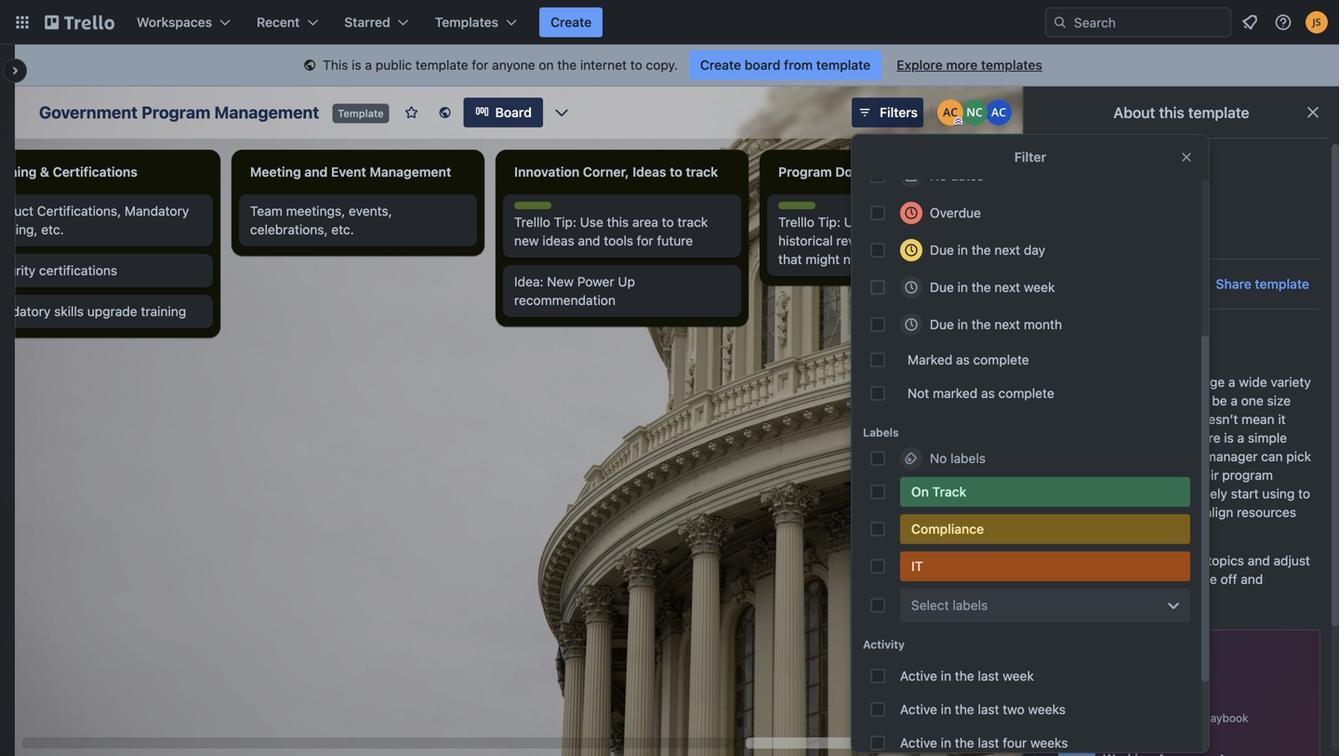 Task type: locate. For each thing, give the bounding box(es) containing it.
3 next from the top
[[995, 317, 1021, 332]]

the up active in the last two weeks
[[955, 669, 975, 684]]

trelllo inside trello tip trelllo tip: use this area to track new ideas and tools for future
[[515, 214, 551, 230]]

nicole cvitanovic (nicolecvitanovic) image
[[962, 100, 988, 126]]

team
[[250, 203, 283, 219], [1170, 712, 1198, 725]]

this is a public template for anyone on the internet to copy.
[[323, 57, 678, 73]]

for right the tools
[[637, 233, 654, 248]]

and inside trello tip trelllo tip: use this area to hold historical reviews and documents that might need to be referenced
[[886, 233, 908, 248]]

weeks
[[1029, 702, 1066, 717], [1031, 736, 1069, 751]]

0 horizontal spatial is
[[352, 57, 362, 73]]

is right this at the left of page
[[352, 57, 362, 73]]

that inside trello tip trelllo tip: use this area to hold historical reviews and documents that might need to be referenced
[[779, 252, 803, 267]]

1 horizontal spatial is
[[1225, 430, 1235, 446]]

this member is an admin of this board. image
[[955, 117, 963, 126]]

1 trello from the left
[[515, 203, 545, 216]]

amy campbell (amycampbell) image
[[938, 100, 964, 126]]

it
[[912, 559, 924, 574]]

no for no dates
[[930, 168, 948, 183]]

1 vertical spatial program
[[779, 164, 832, 180]]

of
[[1043, 393, 1055, 408]]

template right from
[[817, 57, 871, 73]]

marked
[[908, 352, 953, 368]]

and down customize
[[1130, 486, 1152, 502]]

active
[[901, 669, 938, 684], [901, 702, 938, 717], [901, 736, 938, 751]]

power
[[578, 274, 615, 289]]

next left the 'month'
[[995, 317, 1021, 332]]

idea: new power up recommendation link
[[515, 273, 730, 310]]

due for due in the next month
[[930, 317, 955, 332]]

area inside trello tip trelllo tip: use this area to hold historical reviews and documents that might need to be referenced
[[897, 214, 923, 230]]

tip: for ideas
[[554, 214, 577, 230]]

explore more templates
[[897, 57, 1043, 73]]

the down due in the next day
[[972, 280, 992, 295]]

0 horizontal spatial be
[[893, 252, 908, 267]]

0 vertical spatial management
[[214, 102, 319, 122]]

create left board
[[701, 57, 742, 73]]

create for create
[[551, 14, 592, 30]]

1 horizontal spatial government
[[1043, 375, 1117, 390]]

use inside trello tip trelllo tip: use this area to track new ideas and tools for future
[[580, 214, 604, 230]]

the up due in the next week
[[972, 242, 992, 258]]

2 vertical spatial next
[[995, 317, 1021, 332]]

Search field
[[1068, 8, 1231, 36]]

won't
[[1176, 393, 1209, 408]]

be inside government agencies manage a wide variety of programs, so there won't be a one size fits all template. but that doesn't mean it isn't easy to get started!  here is a simple template that any program manager can pick up, quickly customize to their program requirements, and immediately start using to increase transparency and align resources towards common goals.
[[1213, 393, 1228, 408]]

be
[[893, 252, 908, 267], [1213, 393, 1228, 408]]

color: lime, title: "trello tip" element
[[515, 202, 565, 216], [779, 202, 829, 216]]

be right the need
[[893, 252, 908, 267]]

is inside government agencies manage a wide variety of programs, so there won't be a one size fits all template. but that doesn't mean it isn't easy to get started!  here is a simple template that any program manager can pick up, quickly customize to their program requirements, and immediately start using to increase transparency and align resources towards common goals.
[[1225, 430, 1235, 446]]

in down the active in the last week
[[941, 702, 952, 717]]

area up the tools
[[633, 214, 659, 230]]

trello
[[515, 203, 545, 216], [779, 203, 809, 216]]

active for active in the last two weeks
[[901, 702, 938, 717]]

program inside text box
[[779, 164, 832, 180]]

1 horizontal spatial management
[[370, 164, 452, 180]]

government
[[39, 102, 138, 122], [1043, 375, 1117, 390]]

this up the tools
[[607, 214, 629, 230]]

tip for ideas
[[548, 203, 565, 216]]

in
[[958, 242, 969, 258], [958, 280, 969, 295], [958, 317, 969, 332], [941, 669, 952, 684], [941, 702, 952, 717], [941, 736, 952, 751]]

1 horizontal spatial area
[[897, 214, 923, 230]]

active down activity
[[901, 669, 938, 684]]

labels up track
[[951, 451, 986, 466]]

government up "programs,"
[[1043, 375, 1117, 390]]

area for documents
[[897, 214, 923, 230]]

0 horizontal spatial trelllo
[[515, 214, 551, 230]]

for down take
[[1043, 572, 1060, 587]]

historical
[[779, 233, 833, 248]]

0 vertical spatial for
[[472, 57, 489, 73]]

active down active in the last two weeks
[[901, 736, 938, 751]]

use inside trello tip trelllo tip: use this area to hold historical reviews and documents that might need to be referenced
[[845, 214, 868, 230]]

weeks right "two"
[[1029, 702, 1066, 717]]

the down active in the last two weeks
[[955, 736, 975, 751]]

1 use from the left
[[580, 214, 604, 230]]

Innovation Corner, Ideas to track text field
[[503, 157, 742, 187]]

a
[[365, 57, 372, 73], [1229, 375, 1236, 390], [1231, 393, 1238, 408], [1238, 430, 1245, 446], [1074, 553, 1081, 569]]

for inside the take a look through the list topics and adjust for your program and you are off and running!
[[1043, 572, 1060, 587]]

color: green, title: "on track" element
[[901, 477, 1191, 507]]

0 horizontal spatial as
[[957, 352, 970, 368]]

tip up the historical
[[812, 203, 829, 216]]

no up on track
[[930, 451, 948, 466]]

tip: up ideas
[[554, 214, 577, 230]]

to right the need
[[877, 252, 889, 267]]

color: lime, title: "trello tip" element for trelllo tip: use this area to track new ideas and tools for future
[[515, 202, 565, 216]]

tip inside trello tip trelllo tip: use this area to track new ideas and tools for future
[[548, 203, 565, 216]]

and down immediately
[[1180, 505, 1202, 520]]

week
[[1024, 280, 1056, 295], [1003, 669, 1035, 684]]

to right 'using'
[[1299, 486, 1311, 502]]

next up due in the next month
[[995, 280, 1021, 295]]

2 color: lime, title: "trello tip" element from the left
[[779, 202, 829, 216]]

to up immediately
[[1177, 468, 1189, 483]]

area for tools
[[633, 214, 659, 230]]

it
[[1279, 412, 1286, 427]]

0 vertical spatial team
[[250, 203, 283, 219]]

isn't
[[1043, 430, 1069, 446]]

and
[[305, 164, 328, 180], [578, 233, 601, 248], [886, 233, 908, 248], [1130, 486, 1152, 502], [1180, 505, 1202, 520], [1248, 553, 1271, 569], [1148, 572, 1170, 587], [1241, 572, 1264, 587]]

2 vertical spatial active
[[901, 736, 938, 751]]

and inside text field
[[305, 164, 328, 180]]

1 tip: from the left
[[554, 214, 577, 230]]

program inside board name "text field"
[[142, 102, 211, 122]]

1 horizontal spatial tip
[[812, 203, 829, 216]]

use for reviews
[[845, 214, 868, 230]]

1 trelllo from the left
[[515, 214, 551, 230]]

2 vertical spatial due
[[930, 317, 955, 332]]

2 trelllo from the left
[[779, 214, 815, 230]]

team up the celebrations,
[[250, 203, 283, 219]]

look
[[1085, 553, 1110, 569]]

0 horizontal spatial program
[[1093, 572, 1144, 587]]

trello up new
[[515, 203, 545, 216]]

trelllo up new
[[515, 214, 551, 230]]

1 horizontal spatial program
[[1151, 449, 1202, 464]]

meeting and event management
[[250, 164, 452, 180]]

2 due from the top
[[930, 280, 955, 295]]

0 horizontal spatial that
[[779, 252, 803, 267]]

0 horizontal spatial management
[[214, 102, 319, 122]]

1 vertical spatial last
[[978, 702, 1000, 717]]

1 color: lime, title: "trello tip" element from the left
[[515, 202, 565, 216]]

be inside trello tip trelllo tip: use this area to hold historical reviews and documents that might need to be referenced
[[893, 252, 908, 267]]

in down hold
[[958, 242, 969, 258]]

program down through
[[1093, 572, 1144, 587]]

0 vertical spatial weeks
[[1029, 702, 1066, 717]]

2 vertical spatial program
[[1093, 572, 1144, 587]]

0 vertical spatial due
[[930, 242, 955, 258]]

for
[[472, 57, 489, 73], [637, 233, 654, 248], [1043, 572, 1060, 587]]

close popover image
[[1180, 150, 1195, 165]]

overdue
[[930, 205, 982, 221]]

program up "start"
[[1223, 468, 1274, 483]]

create inside "button"
[[551, 14, 592, 30]]

due in the next day
[[930, 242, 1046, 258]]

tip
[[548, 203, 565, 216], [812, 203, 829, 216]]

color: lime, title: "trello tip" element for trelllo tip: use this area to hold historical reviews and documents that might need to be referenced
[[779, 202, 829, 216]]

color: orange, title: "it" element
[[901, 552, 1191, 582]]

this up reviews
[[872, 214, 893, 230]]

through
[[1114, 553, 1161, 569]]

1 vertical spatial labels
[[953, 598, 988, 613]]

transparency
[[1097, 505, 1176, 520]]

1 vertical spatial government
[[1043, 375, 1117, 390]]

0 vertical spatial last
[[978, 669, 1000, 684]]

2 use from the left
[[845, 214, 868, 230]]

3 due from the top
[[930, 317, 955, 332]]

future
[[657, 233, 693, 248]]

0 vertical spatial program
[[1151, 449, 1202, 464]]

2 area from the left
[[897, 214, 923, 230]]

in up the marked as complete
[[958, 317, 969, 332]]

trelllo inside trello tip trelllo tip: use this area to hold historical reviews and documents that might need to be referenced
[[779, 214, 815, 230]]

the up you
[[1164, 553, 1184, 569]]

1 horizontal spatial this
[[872, 214, 893, 230]]

need
[[844, 252, 874, 267]]

use for ideas
[[580, 214, 604, 230]]

variety
[[1271, 375, 1312, 390]]

1 horizontal spatial tip:
[[818, 214, 841, 230]]

management up meeting
[[214, 102, 319, 122]]

0 vertical spatial is
[[352, 57, 362, 73]]

running!
[[1043, 590, 1093, 606]]

0 horizontal spatial color: lime, title: "trello tip" element
[[515, 202, 565, 216]]

template up close popover icon
[[1189, 104, 1250, 121]]

be up doesn't
[[1213, 393, 1228, 408]]

trelllo up the historical
[[779, 214, 815, 230]]

1 last from the top
[[978, 669, 1000, 684]]

track up future at top
[[678, 214, 708, 230]]

back to home image
[[45, 7, 114, 37]]

and right reviews
[[886, 233, 908, 248]]

celebrations,
[[250, 222, 328, 237]]

requirements,
[[1043, 486, 1126, 502]]

labels right select
[[953, 598, 988, 613]]

topics
[[1208, 553, 1245, 569]]

1 vertical spatial is
[[1225, 430, 1235, 446]]

the down the active in the last week
[[955, 702, 975, 717]]

program left document
[[779, 164, 832, 180]]

and left 'event'
[[305, 164, 328, 180]]

trello tip trelllo tip: use this area to track new ideas and tools for future
[[515, 203, 708, 248]]

this right about
[[1160, 104, 1185, 121]]

atlassian
[[1119, 712, 1167, 725]]

0 horizontal spatial team
[[250, 203, 283, 219]]

due in the next month
[[930, 317, 1063, 332]]

1 vertical spatial team
[[1170, 712, 1198, 725]]

mean
[[1242, 412, 1275, 427]]

tip: up the historical
[[818, 214, 841, 230]]

complete down due in the next month
[[974, 352, 1030, 368]]

1 horizontal spatial be
[[1213, 393, 1228, 408]]

and left the tools
[[578, 233, 601, 248]]

manager
[[1206, 449, 1258, 464]]

tip up ideas
[[548, 203, 565, 216]]

1 vertical spatial week
[[1003, 669, 1035, 684]]

in up active in the last two weeks
[[941, 669, 952, 684]]

1 horizontal spatial team
[[1170, 712, 1198, 725]]

the for active in the last two weeks
[[955, 702, 975, 717]]

up,
[[1043, 468, 1062, 483]]

this inside trello tip trelllo tip: use this area to hold historical reviews and documents that might need to be referenced
[[872, 214, 893, 230]]

active for active in the last four weeks
[[901, 736, 938, 751]]

management inside board name "text field"
[[214, 102, 319, 122]]

off
[[1221, 572, 1238, 587]]

recent
[[257, 14, 300, 30]]

2 vertical spatial for
[[1043, 572, 1060, 587]]

but
[[1142, 412, 1163, 427]]

that up started!
[[1166, 412, 1190, 427]]

weeks right four
[[1031, 736, 1069, 751]]

here
[[1192, 430, 1221, 446]]

no left dates
[[930, 168, 948, 183]]

government down back to home image
[[39, 102, 138, 122]]

1 next from the top
[[995, 242, 1021, 258]]

0 vertical spatial labels
[[951, 451, 986, 466]]

all
[[1065, 412, 1079, 427]]

a up your
[[1074, 553, 1081, 569]]

in for due in the next month
[[958, 317, 969, 332]]

a left public
[[365, 57, 372, 73]]

1 tip from the left
[[548, 203, 565, 216]]

0 horizontal spatial program
[[142, 102, 211, 122]]

track inside trello tip trelllo tip: use this area to track new ideas and tools for future
[[678, 214, 708, 230]]

to down template.
[[1103, 430, 1115, 446]]

2 next from the top
[[995, 280, 1021, 295]]

next for month
[[995, 317, 1021, 332]]

labels
[[863, 426, 899, 439]]

2 tip: from the left
[[818, 214, 841, 230]]

1 horizontal spatial as
[[982, 386, 995, 401]]

complete up fits
[[999, 386, 1055, 401]]

due for due in the next day
[[930, 242, 955, 258]]

0 vertical spatial next
[[995, 242, 1021, 258]]

1 vertical spatial active
[[901, 702, 938, 717]]

week up the 'month'
[[1024, 280, 1056, 295]]

to right ideas
[[670, 164, 683, 180]]

2 trello from the left
[[779, 203, 809, 216]]

team right atlassian
[[1170, 712, 1198, 725]]

1 vertical spatial no
[[930, 451, 948, 466]]

to up future at top
[[662, 214, 674, 230]]

1 vertical spatial management
[[370, 164, 452, 180]]

0 vertical spatial be
[[893, 252, 908, 267]]

0 vertical spatial as
[[957, 352, 970, 368]]

that
[[779, 252, 803, 267], [1166, 412, 1190, 427], [1099, 449, 1123, 464]]

1 active from the top
[[901, 669, 938, 684]]

2 vertical spatial that
[[1099, 449, 1123, 464]]

due down hold
[[930, 242, 955, 258]]

quickly
[[1065, 468, 1108, 483]]

hold
[[942, 214, 968, 230]]

last left "two"
[[978, 702, 1000, 717]]

started!
[[1142, 430, 1189, 446]]

weeks for active in the last four weeks
[[1031, 736, 1069, 751]]

3 active from the top
[[901, 736, 938, 751]]

0 horizontal spatial for
[[472, 57, 489, 73]]

last for two
[[978, 702, 1000, 717]]

any
[[1127, 449, 1148, 464]]

use down corner,
[[580, 214, 604, 230]]

to left the copy. at the top of the page
[[631, 57, 643, 73]]

last for four
[[978, 736, 1000, 751]]

public image
[[438, 105, 453, 120]]

2 vertical spatial last
[[978, 736, 1000, 751]]

team inside team meetings, events, celebrations, etc.
[[250, 203, 283, 219]]

next
[[995, 242, 1021, 258], [995, 280, 1021, 295], [995, 317, 1021, 332]]

the for active in the last four weeks
[[955, 736, 975, 751]]

this
[[323, 57, 348, 73]]

2 last from the top
[[978, 702, 1000, 717]]

0 horizontal spatial tip:
[[554, 214, 577, 230]]

1 horizontal spatial for
[[637, 233, 654, 248]]

next left day
[[995, 242, 1021, 258]]

1 vertical spatial track
[[678, 214, 708, 230]]

1 horizontal spatial create
[[701, 57, 742, 73]]

2 horizontal spatial that
[[1166, 412, 1190, 427]]

the up the marked as complete
[[972, 317, 992, 332]]

and left 'adjust' at the bottom right of page
[[1248, 553, 1271, 569]]

0 vertical spatial government
[[39, 102, 138, 122]]

government inside board name "text field"
[[39, 102, 138, 122]]

0 horizontal spatial area
[[633, 214, 659, 230]]

create up on
[[551, 14, 592, 30]]

1 vertical spatial for
[[637, 233, 654, 248]]

next for week
[[995, 280, 1021, 295]]

1 vertical spatial program
[[1223, 468, 1274, 483]]

0 horizontal spatial government
[[39, 102, 138, 122]]

last
[[978, 669, 1000, 684], [978, 702, 1000, 717], [978, 736, 1000, 751]]

create board from template
[[701, 57, 871, 73]]

government inside government agencies manage a wide variety of programs, so there won't be a one size fits all template. but that doesn't mean it isn't easy to get started!  here is a simple template that any program manager can pick up, quickly customize to their program requirements, and immediately start using to increase transparency and align resources towards common goals.
[[1043, 375, 1117, 390]]

track right ideas
[[686, 164, 718, 180]]

tip inside trello tip trelllo tip: use this area to hold historical reviews and documents that might need to be referenced
[[812, 203, 829, 216]]

document
[[836, 164, 900, 180]]

2 horizontal spatial program
[[1223, 468, 1274, 483]]

can
[[1262, 449, 1284, 464]]

color: lime, title: "trello tip" element up the historical
[[779, 202, 829, 216]]

documents
[[912, 233, 979, 248]]

active for active in the last week
[[901, 669, 938, 684]]

0 vertical spatial no
[[930, 168, 948, 183]]

in for active in the last four weeks
[[941, 736, 952, 751]]

last up active in the last two weeks
[[978, 669, 1000, 684]]

tip: inside trello tip trelllo tip: use this area to hold historical reviews and documents that might need to be referenced
[[818, 214, 841, 230]]

1 horizontal spatial use
[[845, 214, 868, 230]]

area inside trello tip trelllo tip: use this area to track new ideas and tools for future
[[633, 214, 659, 230]]

is up manager
[[1225, 430, 1235, 446]]

on track
[[912, 484, 967, 500]]

starred button
[[333, 7, 420, 37]]

last left four
[[978, 736, 1000, 751]]

template down isn't
[[1043, 449, 1096, 464]]

trello inside trello tip trelllo tip: use this area to hold historical reviews and documents that might need to be referenced
[[779, 203, 809, 216]]

0 horizontal spatial this
[[607, 214, 629, 230]]

2 no from the top
[[930, 451, 948, 466]]

2 tip from the left
[[812, 203, 829, 216]]

0 horizontal spatial create
[[551, 14, 592, 30]]

1 due from the top
[[930, 242, 955, 258]]

0 vertical spatial active
[[901, 669, 938, 684]]

government agencies manage a wide variety of programs, so there won't be a one size fits all template. but that doesn't mean it isn't easy to get started!  here is a simple template that any program manager can pick up, quickly customize to their program requirements, and immediately start using to increase transparency and align resources towards common goals.
[[1043, 375, 1312, 539]]

active down the active in the last week
[[901, 702, 938, 717]]

1 vertical spatial due
[[930, 280, 955, 295]]

3 last from the top
[[978, 736, 1000, 751]]

this inside trello tip trelllo tip: use this area to track new ideas and tools for future
[[607, 214, 629, 230]]

program down workspaces on the top left of page
[[142, 102, 211, 122]]

2 active from the top
[[901, 702, 938, 717]]

active in the last four weeks
[[901, 736, 1069, 751]]

1 vertical spatial be
[[1213, 393, 1228, 408]]

2 horizontal spatial for
[[1043, 572, 1060, 587]]

due up marked
[[930, 317, 955, 332]]

tip: inside trello tip trelllo tip: use this area to track new ideas and tools for future
[[554, 214, 577, 230]]

0 vertical spatial that
[[779, 252, 803, 267]]

0 vertical spatial program
[[142, 102, 211, 122]]

trello inside trello tip trelllo tip: use this area to track new ideas and tools for future
[[515, 203, 545, 216]]

0 vertical spatial create
[[551, 14, 592, 30]]

and right off
[[1241, 572, 1264, 587]]

area up documents
[[897, 214, 923, 230]]

1 area from the left
[[633, 214, 659, 230]]

1 no from the top
[[930, 168, 948, 183]]

use up reviews
[[845, 214, 868, 230]]

on
[[539, 57, 554, 73]]

due down referenced
[[930, 280, 955, 295]]

the for due in the next month
[[972, 317, 992, 332]]

template up public icon
[[416, 57, 469, 73]]

from
[[784, 57, 813, 73]]

1 horizontal spatial trello
[[779, 203, 809, 216]]

is
[[352, 57, 362, 73], [1225, 430, 1235, 446]]

1 horizontal spatial trelllo
[[779, 214, 815, 230]]

0 vertical spatial week
[[1024, 280, 1056, 295]]

1 horizontal spatial color: lime, title: "trello tip" element
[[779, 202, 829, 216]]

track
[[686, 164, 718, 180], [678, 214, 708, 230]]

no dates
[[930, 168, 984, 183]]

that down the historical
[[779, 252, 803, 267]]

week up "two"
[[1003, 669, 1035, 684]]

for left anyone
[[472, 57, 489, 73]]

in down active in the last two weeks
[[941, 736, 952, 751]]

0 horizontal spatial tip
[[548, 203, 565, 216]]

1 vertical spatial weeks
[[1031, 736, 1069, 751]]

trello up the historical
[[779, 203, 809, 216]]

1 vertical spatial next
[[995, 280, 1021, 295]]

0 vertical spatial track
[[686, 164, 718, 180]]

1 vertical spatial create
[[701, 57, 742, 73]]

get
[[1119, 430, 1139, 446]]

1 horizontal spatial program
[[779, 164, 832, 180]]

government for government program management
[[39, 102, 138, 122]]

amy campbell (amycampbell26) image
[[986, 100, 1012, 126]]

size
[[1268, 393, 1292, 408]]

team inside by atlassian team playbook link
[[1170, 712, 1198, 725]]

None text field
[[0, 157, 213, 187]]

0 horizontal spatial trello
[[515, 203, 545, 216]]

management up events,
[[370, 164, 452, 180]]

about
[[1114, 104, 1156, 121]]

in for due in the next day
[[958, 242, 969, 258]]

1 horizontal spatial that
[[1099, 449, 1123, 464]]

0 horizontal spatial use
[[580, 214, 604, 230]]

program down started!
[[1151, 449, 1202, 464]]

tools
[[604, 233, 634, 248]]



Task type: vqa. For each thing, say whether or not it's contained in the screenshot.
Click To Unstar Apple Test. It Will Be Removed From Your Starred List. icon
no



Task type: describe. For each thing, give the bounding box(es) containing it.
template
[[338, 107, 384, 120]]

this for trelllo tip: use this area to track new ideas and tools for future
[[607, 214, 629, 230]]

common
[[1094, 523, 1146, 539]]

reviews
[[837, 233, 882, 248]]

simple
[[1249, 430, 1288, 446]]

on
[[912, 484, 930, 500]]

star or unstar board image
[[404, 105, 419, 120]]

government program management
[[39, 102, 319, 122]]

create board from template link
[[689, 50, 882, 80]]

take a look through the list topics and adjust for your program and you are off and running!
[[1043, 553, 1311, 606]]

this for trelllo tip: use this area to hold historical reviews and documents that might need to be referenced
[[872, 214, 893, 230]]

program inside the take a look through the list topics and adjust for your program and you are off and running!
[[1093, 572, 1144, 587]]

team meetings, events, celebrations, etc.
[[250, 203, 392, 237]]

idea: new power up recommendation
[[515, 274, 636, 308]]

template inside button
[[1256, 276, 1310, 292]]

templates
[[982, 57, 1043, 73]]

corner,
[[583, 164, 630, 180]]

increase
[[1043, 505, 1094, 520]]

explore more templates link
[[886, 50, 1054, 80]]

four
[[1003, 736, 1027, 751]]

labels for no labels
[[951, 451, 986, 466]]

to inside trello tip trelllo tip: use this area to track new ideas and tools for future
[[662, 214, 674, 230]]

start
[[1232, 486, 1259, 502]]

program document archive
[[779, 164, 951, 180]]

trelllo for new
[[515, 214, 551, 230]]

innovation
[[515, 164, 580, 180]]

Board name text field
[[30, 98, 329, 127]]

immediately
[[1155, 486, 1228, 502]]

meetings,
[[286, 203, 345, 219]]

and left you
[[1148, 572, 1170, 587]]

in for active in the last two weeks
[[941, 702, 952, 717]]

template.
[[1082, 412, 1139, 427]]

resources
[[1238, 505, 1297, 520]]

share template
[[1217, 276, 1310, 292]]

easy
[[1072, 430, 1100, 446]]

in for active in the last week
[[941, 669, 952, 684]]

the inside the take a look through the list topics and adjust for your program and you are off and running!
[[1164, 553, 1184, 569]]

trello tip trelllo tip: use this area to hold historical reviews and documents that might need to be referenced
[[779, 203, 979, 267]]

event
[[331, 164, 366, 180]]

share template button
[[1191, 274, 1310, 294]]

up
[[618, 274, 636, 289]]

to left hold
[[926, 214, 939, 230]]

search image
[[1053, 15, 1068, 30]]

in for due in the next week
[[958, 280, 969, 295]]

no for no labels
[[930, 451, 948, 466]]

open information menu image
[[1275, 13, 1293, 32]]

Meeting and Event Management text field
[[239, 157, 477, 187]]

you
[[1174, 572, 1195, 587]]

for inside trello tip trelllo tip: use this area to track new ideas and tools for future
[[637, 233, 654, 248]]

there
[[1141, 393, 1173, 408]]

tip: for reviews
[[818, 214, 841, 230]]

create for create board from template
[[701, 57, 742, 73]]

select labels
[[912, 598, 988, 613]]

dates
[[951, 168, 984, 183]]

using
[[1263, 486, 1295, 502]]

agencies
[[1120, 375, 1174, 390]]

john smith (johnsmith38824343) image
[[1306, 11, 1329, 33]]

the for due in the next day
[[972, 242, 992, 258]]

week for active in the last week
[[1003, 669, 1035, 684]]

customize
[[1111, 468, 1173, 483]]

idea:
[[515, 274, 544, 289]]

compliance
[[912, 522, 985, 537]]

last for week
[[978, 669, 1000, 684]]

trello for trelllo tip: use this area to hold historical reviews and documents that might need to be referenced
[[779, 203, 809, 216]]

filters
[[880, 105, 918, 120]]

primary element
[[0, 0, 1340, 45]]

board link
[[464, 98, 543, 127]]

take
[[1043, 553, 1071, 569]]

by
[[1104, 712, 1116, 725]]

1 vertical spatial that
[[1166, 412, 1190, 427]]

Program Document Archive text field
[[768, 157, 1006, 187]]

starred
[[345, 14, 391, 30]]

not marked as complete
[[908, 386, 1055, 401]]

one
[[1242, 393, 1264, 408]]

more
[[947, 57, 978, 73]]

workspaces
[[137, 14, 212, 30]]

template inside government agencies manage a wide variety of programs, so there won't be a one size fits all template. but that doesn't mean it isn't easy to get started!  here is a simple template that any program manager can pick up, quickly customize to their program requirements, and immediately start using to increase transparency and align resources towards common goals.
[[1043, 449, 1096, 464]]

pick
[[1287, 449, 1312, 464]]

track inside text field
[[686, 164, 718, 180]]

1 vertical spatial as
[[982, 386, 995, 401]]

the for active in the last week
[[955, 669, 975, 684]]

a inside the take a look through the list topics and adjust for your program and you are off and running!
[[1074, 553, 1081, 569]]

next for day
[[995, 242, 1021, 258]]

playbook
[[1201, 712, 1249, 725]]

2 horizontal spatial this
[[1160, 104, 1185, 121]]

filter
[[1015, 149, 1047, 165]]

1 vertical spatial complete
[[999, 386, 1055, 401]]

public
[[376, 57, 412, 73]]

archive
[[904, 164, 951, 180]]

0 vertical spatial complete
[[974, 352, 1030, 368]]

select
[[912, 598, 950, 613]]

programs,
[[1059, 393, 1120, 408]]

labels for select labels
[[953, 598, 988, 613]]

government for government agencies manage a wide variety of programs, so there won't be a one size fits all template. but that doesn't mean it isn't easy to get started!  here is a simple template that any program manager can pick up, quickly customize to their program requirements, and immediately start using to increase transparency and align resources towards common goals.
[[1043, 375, 1117, 390]]

weeks for active in the last two weeks
[[1029, 702, 1066, 717]]

not
[[908, 386, 930, 401]]

color: yellow, title: "compliance" element
[[901, 515, 1191, 544]]

and inside trello tip trelllo tip: use this area to track new ideas and tools for future
[[578, 233, 601, 248]]

to inside text field
[[670, 164, 683, 180]]

anyone
[[492, 57, 536, 73]]

by atlassian team playbook link
[[1055, 691, 1302, 729]]

a left one
[[1231, 393, 1238, 408]]

ideas
[[543, 233, 575, 248]]

etc.
[[332, 222, 354, 237]]

management inside text field
[[370, 164, 452, 180]]

towards
[[1043, 523, 1091, 539]]

active in the last week
[[901, 669, 1035, 684]]

sm image
[[301, 57, 319, 75]]

templates button
[[424, 7, 529, 37]]

are
[[1199, 572, 1218, 587]]

tip for reviews
[[812, 203, 829, 216]]

0 notifications image
[[1239, 11, 1262, 33]]

week for due in the next week
[[1024, 280, 1056, 295]]

board
[[745, 57, 781, 73]]

day
[[1024, 242, 1046, 258]]

a left wide on the right of page
[[1229, 375, 1236, 390]]

innovation corner, ideas to track
[[515, 164, 718, 180]]

a up manager
[[1238, 430, 1245, 446]]

might
[[806, 252, 840, 267]]

the right on
[[558, 57, 577, 73]]

referenced
[[912, 252, 977, 267]]

workspaces button
[[126, 7, 242, 37]]

their
[[1192, 468, 1219, 483]]

customize views image
[[552, 103, 571, 122]]

no labels
[[930, 451, 986, 466]]

copy.
[[646, 57, 678, 73]]

trello for trelllo tip: use this area to track new ideas and tools for future
[[515, 203, 545, 216]]

recommendation
[[515, 293, 616, 308]]

trelllo for historical
[[779, 214, 815, 230]]

ideas
[[633, 164, 667, 180]]

templates
[[435, 14, 499, 30]]

your
[[1063, 572, 1090, 587]]

due for due in the next week
[[930, 280, 955, 295]]

list
[[1187, 553, 1205, 569]]

meeting
[[250, 164, 301, 180]]

explore
[[897, 57, 943, 73]]

the for due in the next week
[[972, 280, 992, 295]]



